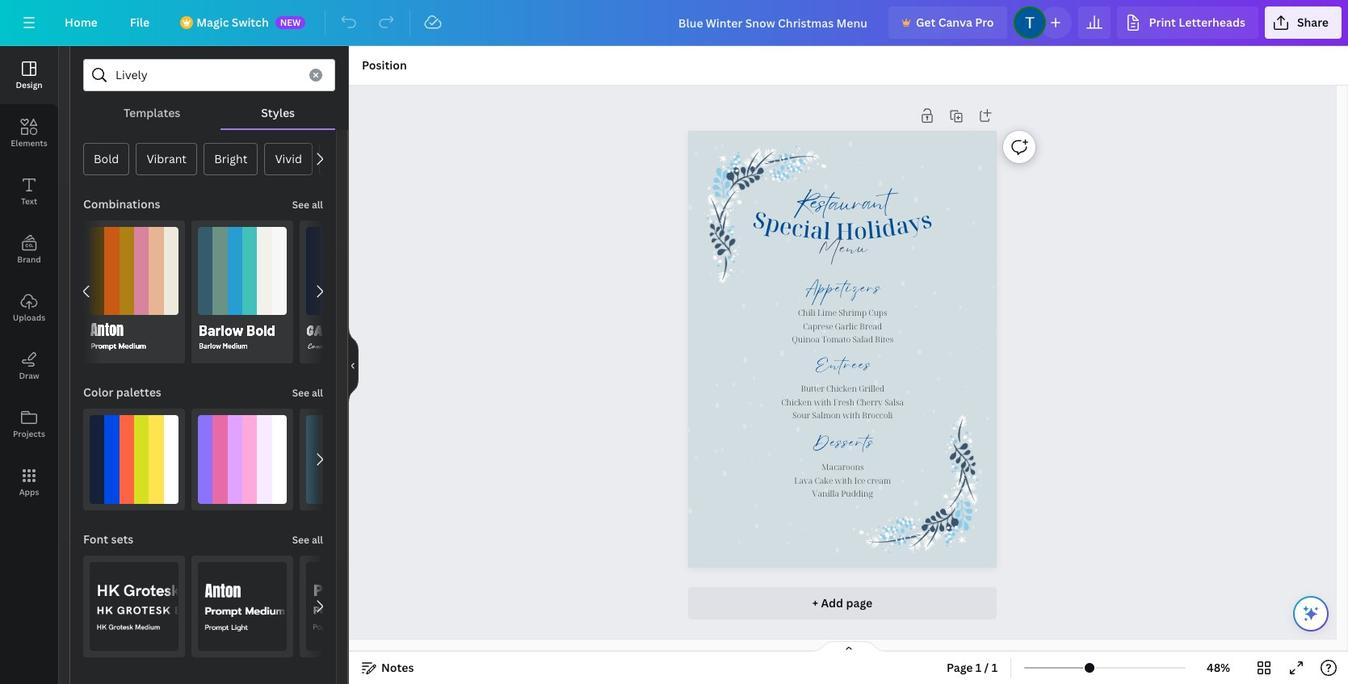 Task type: describe. For each thing, give the bounding box(es) containing it.
chili
[[798, 307, 816, 319]]

print letterheads
[[1150, 15, 1246, 30]]

all for color palettes
[[312, 386, 323, 400]]

page
[[947, 660, 973, 676]]

salad
[[853, 334, 873, 345]]

fresh
[[834, 397, 855, 408]]

see all button for combinations
[[291, 188, 325, 221]]

with inside desserts macaroons lava cake with ice cream vanilla pudding
[[835, 475, 853, 486]]

shrimp
[[839, 307, 867, 319]]

u
[[841, 203, 854, 233]]

uploads
[[13, 312, 45, 323]]

macaroons
[[822, 462, 864, 473]]

font sets button
[[82, 523, 135, 556]]

caprese
[[803, 321, 833, 332]]

draw button
[[0, 337, 58, 395]]

y
[[905, 206, 925, 239]]

l inside s p e c i a l
[[823, 215, 832, 246]]

projects button
[[0, 395, 58, 453]]

canva
[[939, 15, 973, 30]]

broccoli
[[862, 410, 893, 421]]

r
[[853, 202, 865, 233]]

vanilla
[[812, 488, 839, 499]]

see for font sets
[[292, 533, 310, 547]]

bread
[[860, 321, 882, 332]]

s p e c i a l
[[750, 203, 832, 246]]

see all for font sets
[[292, 533, 323, 547]]

bold button
[[83, 143, 130, 175]]

main menu bar
[[0, 0, 1349, 46]]

palettes
[[116, 384, 161, 400]]

s
[[750, 203, 771, 236]]

position button
[[356, 53, 414, 78]]

vivid
[[275, 151, 302, 166]]

get canva pro
[[916, 15, 995, 30]]

h o l i d a y s
[[836, 203, 935, 246]]

apply "milk carton" style image
[[306, 415, 395, 504]]

see all button for color palettes
[[291, 376, 325, 409]]

quinoa
[[792, 334, 820, 345]]

home link
[[52, 6, 111, 39]]

vivid button
[[265, 143, 313, 175]]

font sets
[[83, 531, 134, 547]]

vibrant
[[147, 151, 187, 166]]

brand button
[[0, 221, 58, 279]]

print letterheads button
[[1117, 6, 1259, 39]]

pro
[[976, 15, 995, 30]]

e
[[778, 210, 795, 242]]

projects
[[13, 428, 45, 440]]

a inside s p e c i a l
[[810, 214, 825, 246]]

a u r a n t
[[829, 199, 894, 233]]

show pages image
[[810, 641, 888, 654]]

new
[[280, 16, 301, 28]]

Search styles search field
[[116, 60, 300, 91]]

salmon
[[812, 410, 841, 421]]

design
[[16, 79, 42, 91]]

n
[[874, 200, 890, 231]]

all for combinations
[[312, 198, 323, 212]]

share button
[[1265, 6, 1342, 39]]

sets
[[111, 531, 134, 547]]

apps
[[19, 487, 39, 498]]

font
[[83, 531, 108, 547]]

elements button
[[0, 104, 58, 162]]

switch
[[232, 15, 269, 30]]

templates button
[[83, 98, 221, 128]]

see all button for font sets
[[291, 523, 325, 556]]

add
[[821, 596, 844, 611]]

garlic
[[835, 321, 858, 332]]

desserts macaroons lava cake with ice cream vanilla pudding
[[794, 442, 891, 499]]

i inside 'h o l i d a y s'
[[873, 213, 884, 245]]

file button
[[117, 6, 163, 39]]

apps button
[[0, 453, 58, 512]]

i inside s p e c i a l
[[802, 213, 813, 245]]

2 1 from the left
[[992, 660, 998, 676]]

cherry
[[857, 397, 883, 408]]

uploads button
[[0, 279, 58, 337]]

menu
[[819, 247, 869, 269]]

cream
[[867, 475, 891, 486]]

share
[[1298, 15, 1329, 30]]

cake
[[815, 475, 833, 486]]

48%
[[1207, 660, 1231, 676]]

styles
[[261, 105, 295, 120]]

1 1 from the left
[[976, 660, 982, 676]]

letterheads
[[1179, 15, 1246, 30]]

bites
[[875, 334, 894, 345]]

+ add page button
[[688, 588, 997, 620]]

0 vertical spatial with
[[814, 397, 832, 408]]

color palettes button
[[82, 376, 163, 409]]



Task type: vqa. For each thing, say whether or not it's contained in the screenshot.
Tomato
yes



Task type: locate. For each thing, give the bounding box(es) containing it.
i right o
[[873, 213, 884, 245]]

side panel tab list
[[0, 46, 58, 512]]

2 i from the left
[[873, 213, 884, 245]]

get
[[916, 15, 936, 30]]

home
[[65, 15, 98, 30]]

chicken up sour
[[782, 397, 812, 408]]

bright button
[[204, 143, 258, 175]]

draw
[[19, 370, 39, 381]]

all for font sets
[[312, 533, 323, 547]]

text button
[[0, 162, 58, 221]]

a
[[863, 201, 877, 232], [829, 203, 842, 233], [893, 209, 912, 242], [810, 214, 825, 246]]

ice
[[854, 475, 866, 486]]

desserts
[[813, 442, 875, 462]]

l left h
[[823, 215, 832, 246]]

3 all from the top
[[312, 533, 323, 547]]

h
[[836, 216, 854, 246]]

3 see from the top
[[292, 533, 310, 547]]

grilled
[[859, 383, 885, 395]]

chicken
[[827, 383, 857, 395], [782, 397, 812, 408]]

1 vertical spatial see
[[292, 386, 310, 400]]

with down 'fresh'
[[843, 410, 860, 421]]

l inside 'h o l i d a y s'
[[866, 214, 876, 245]]

lime
[[818, 307, 837, 319]]

see all for combinations
[[292, 198, 323, 212]]

text
[[21, 196, 37, 207]]

see all for color palettes
[[292, 386, 323, 400]]

0 vertical spatial see all button
[[291, 188, 325, 221]]

cups
[[869, 307, 887, 319]]

brand
[[17, 254, 41, 265]]

l right r
[[866, 214, 876, 245]]

48% button
[[1193, 655, 1245, 681]]

entrees butter chicken grilled chicken with fresh cherry salsa sour salmon with broccoli
[[782, 364, 904, 421]]

pudding
[[841, 488, 873, 499]]

1 right /
[[992, 660, 998, 676]]

2 see all button from the top
[[291, 376, 325, 409]]

1 horizontal spatial chicken
[[827, 383, 857, 395]]

o
[[853, 215, 868, 246]]

templates
[[124, 105, 181, 120]]

0 horizontal spatial chicken
[[782, 397, 812, 408]]

i
[[802, 213, 813, 245], [873, 213, 884, 245]]

0 horizontal spatial i
[[802, 213, 813, 245]]

magic switch
[[197, 15, 269, 30]]

1 horizontal spatial l
[[866, 214, 876, 245]]

2 vertical spatial with
[[835, 475, 853, 486]]

1 vertical spatial all
[[312, 386, 323, 400]]

3 see all button from the top
[[291, 523, 325, 556]]

butter
[[801, 383, 825, 395]]

1 vertical spatial with
[[843, 410, 860, 421]]

hide image
[[348, 326, 359, 404]]

t
[[886, 199, 894, 230]]

page
[[847, 596, 873, 611]]

1 vertical spatial chicken
[[782, 397, 812, 408]]

combinations
[[83, 196, 160, 212]]

see all button
[[291, 188, 325, 221], [291, 376, 325, 409], [291, 523, 325, 556]]

0 horizontal spatial l
[[823, 215, 832, 246]]

2 vertical spatial see all button
[[291, 523, 325, 556]]

a inside 'h o l i d a y s'
[[893, 209, 912, 242]]

magic
[[197, 15, 229, 30]]

with up salmon
[[814, 397, 832, 408]]

1 vertical spatial see all button
[[291, 376, 325, 409]]

1 all from the top
[[312, 198, 323, 212]]

page 1 / 1
[[947, 660, 998, 676]]

canva assistant image
[[1302, 605, 1321, 624]]

bold
[[94, 151, 119, 166]]

color palettes
[[83, 384, 161, 400]]

color
[[83, 384, 113, 400]]

see all
[[292, 198, 323, 212], [292, 386, 323, 400], [292, 533, 323, 547]]

appetizers
[[805, 288, 882, 307]]

2 see from the top
[[292, 386, 310, 400]]

s
[[917, 203, 935, 236]]

sour
[[793, 410, 810, 421]]

1 see from the top
[[292, 198, 310, 212]]

see for color palettes
[[292, 386, 310, 400]]

tomato
[[822, 334, 851, 345]]

2 vertical spatial see
[[292, 533, 310, 547]]

1 see all button from the top
[[291, 188, 325, 221]]

0 vertical spatial see all
[[292, 198, 323, 212]]

notes
[[381, 660, 414, 676]]

1 left /
[[976, 660, 982, 676]]

0 horizontal spatial 1
[[976, 660, 982, 676]]

2 see all from the top
[[292, 386, 323, 400]]

2 vertical spatial all
[[312, 533, 323, 547]]

c
[[790, 212, 806, 244]]

see for combinations
[[292, 198, 310, 212]]

see
[[292, 198, 310, 212], [292, 386, 310, 400], [292, 533, 310, 547]]

chicken up 'fresh'
[[827, 383, 857, 395]]

1 see all from the top
[[292, 198, 323, 212]]

styles button
[[221, 98, 335, 128]]

+ add page
[[813, 596, 873, 611]]

file
[[130, 15, 150, 30]]

1 vertical spatial see all
[[292, 386, 323, 400]]

2 all from the top
[[312, 386, 323, 400]]

all
[[312, 198, 323, 212], [312, 386, 323, 400], [312, 533, 323, 547]]

vibrant button
[[136, 143, 197, 175]]

i right e
[[802, 213, 813, 245]]

with down the macaroons
[[835, 475, 853, 486]]

elements
[[11, 137, 47, 149]]

1 i from the left
[[802, 213, 813, 245]]

lava
[[794, 475, 813, 486]]

apply "cosmic flair" style image
[[198, 415, 287, 504]]

chili lime shrimp cups caprese garlic bread quinoa tomato salad bites
[[792, 307, 894, 345]]

2 vertical spatial see all
[[292, 533, 323, 547]]

1 horizontal spatial 1
[[992, 660, 998, 676]]

0 vertical spatial all
[[312, 198, 323, 212]]

combinations button
[[82, 188, 162, 221]]

apply "neon noise" style image
[[90, 415, 179, 504]]

0 vertical spatial see
[[292, 198, 310, 212]]

print
[[1150, 15, 1177, 30]]

notes button
[[356, 655, 421, 681]]

Design title text field
[[666, 6, 882, 39]]

1 horizontal spatial i
[[873, 213, 884, 245]]

design button
[[0, 46, 58, 104]]

0 vertical spatial chicken
[[827, 383, 857, 395]]

d
[[880, 211, 898, 244]]

bright
[[214, 151, 248, 166]]

3 see all from the top
[[292, 533, 323, 547]]

p
[[763, 207, 784, 240]]

get canva pro button
[[889, 6, 1007, 39]]

l
[[866, 214, 876, 245], [823, 215, 832, 246]]



